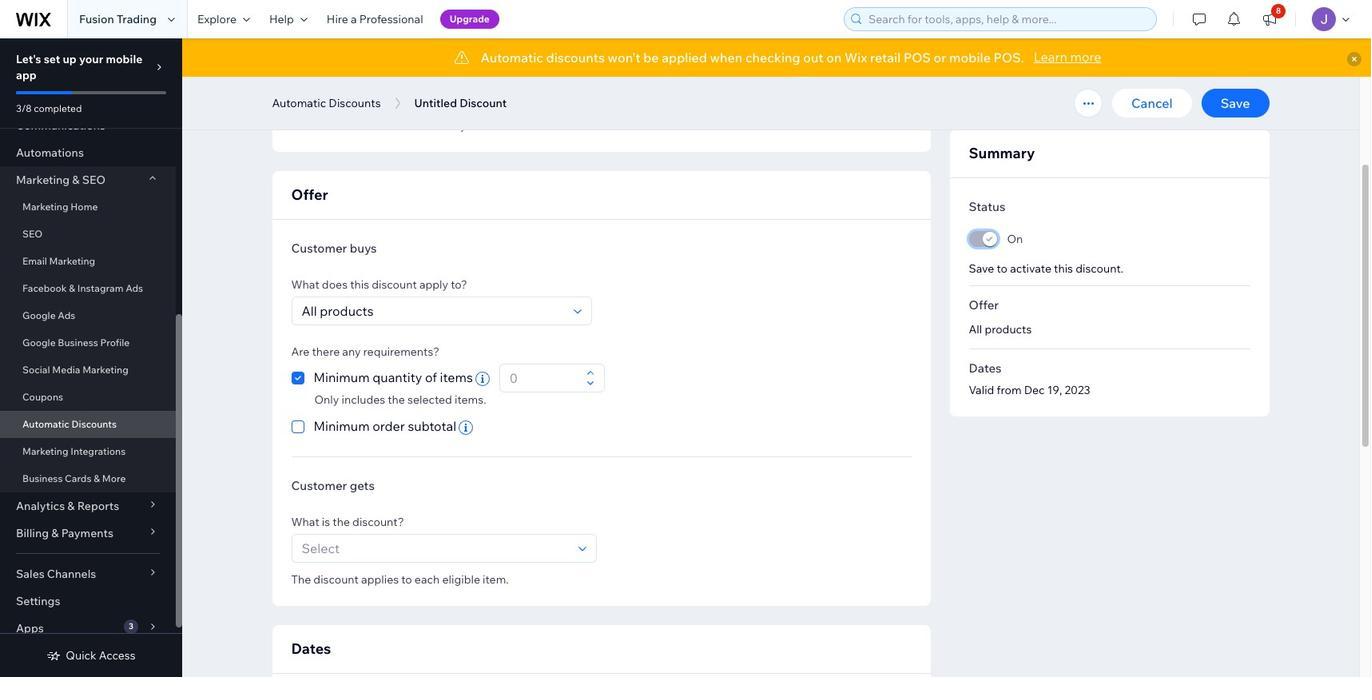 Task type: locate. For each thing, give the bounding box(es) containing it.
automatic up customers
[[272, 96, 326, 110]]

1 what from the top
[[291, 277, 320, 292]]

minimum for minimum quantity of items
[[314, 369, 370, 385]]

this
[[391, 118, 411, 133], [1055, 261, 1074, 276], [350, 277, 369, 292]]

minimum
[[314, 369, 370, 385], [314, 418, 370, 434]]

the right is
[[333, 515, 350, 529]]

to left "each"
[[402, 573, 412, 587]]

is
[[322, 515, 330, 529]]

marketing inside "link"
[[22, 201, 68, 213]]

discount right the
[[314, 573, 359, 587]]

the down quantity
[[388, 393, 405, 407]]

& right billing
[[51, 526, 59, 540]]

dates for dates valid from dec 19, 2023
[[969, 361, 1002, 376]]

billing
[[16, 526, 49, 540]]

marketing home
[[22, 201, 98, 213]]

hire a professional link
[[317, 0, 433, 38]]

google up 'social'
[[22, 337, 56, 349]]

1 horizontal spatial dates
[[969, 361, 1002, 376]]

& for reports
[[67, 499, 75, 513]]

ads up google business profile
[[58, 309, 75, 321]]

will
[[351, 118, 368, 133]]

1 horizontal spatial to
[[997, 261, 1008, 276]]

minimum quantity of items
[[314, 369, 473, 385]]

google
[[22, 309, 56, 321], [22, 337, 56, 349]]

quick access button
[[47, 648, 136, 663]]

from
[[997, 383, 1022, 397]]

discounts inside button
[[329, 96, 381, 110]]

dates up valid
[[969, 361, 1002, 376]]

facebook
[[22, 282, 67, 294]]

1 vertical spatial ads
[[58, 309, 75, 321]]

1 vertical spatial what
[[291, 515, 320, 529]]

0 horizontal spatial automatic discounts
[[22, 418, 117, 430]]

1 horizontal spatial discounts
[[329, 96, 381, 110]]

marketing inside popup button
[[16, 173, 70, 187]]

upgrade
[[450, 13, 490, 25]]

Search for tools, apps, help & more... field
[[864, 8, 1152, 30]]

customer buys
[[291, 241, 377, 256]]

1 vertical spatial discount
[[314, 573, 359, 587]]

marketing down marketing & seo
[[22, 201, 68, 213]]

the
[[291, 573, 311, 587]]

0 horizontal spatial ads
[[58, 309, 75, 321]]

1 vertical spatial customer
[[291, 478, 347, 493]]

marketing integrations link
[[0, 438, 176, 465]]

1 vertical spatial to
[[402, 573, 412, 587]]

ads right instagram
[[126, 282, 143, 294]]

0 vertical spatial minimum
[[314, 369, 370, 385]]

what for what is the discount?
[[291, 515, 320, 529]]

mobile down fusion trading
[[106, 52, 143, 66]]

marketing & seo button
[[0, 166, 176, 193]]

& inside popup button
[[67, 499, 75, 513]]

0 vertical spatial automatic
[[481, 50, 544, 66]]

1 vertical spatial automatic
[[272, 96, 326, 110]]

select field up "each"
[[297, 535, 574, 562]]

your right up
[[79, 52, 103, 66]]

google inside "link"
[[22, 309, 56, 321]]

your left site.
[[461, 118, 484, 133]]

cards
[[65, 473, 92, 485]]

on right out
[[827, 50, 842, 66]]

minimum inside 'option'
[[314, 369, 370, 385]]

0 horizontal spatial your
[[79, 52, 103, 66]]

0 horizontal spatial the
[[333, 515, 350, 529]]

1 customer from the top
[[291, 241, 347, 256]]

on right name
[[445, 118, 458, 133]]

1 vertical spatial your
[[461, 118, 484, 133]]

1 vertical spatial offer
[[969, 297, 1000, 313]]

retail
[[871, 50, 901, 66]]

customer up does
[[291, 241, 347, 256]]

what does this discount apply to?
[[291, 277, 468, 292]]

what is the discount?
[[291, 515, 404, 529]]

marketing integrations
[[22, 445, 126, 457]]

save inside button
[[1221, 95, 1251, 111]]

marketing & seo
[[16, 173, 106, 187]]

minimum down only
[[314, 418, 370, 434]]

dates inside dates valid from dec 19, 2023
[[969, 361, 1002, 376]]

discounts inside 'link'
[[72, 418, 117, 430]]

marketing up business cards & more
[[22, 445, 68, 457]]

google down facebook on the left
[[22, 309, 56, 321]]

1 horizontal spatial ads
[[126, 282, 143, 294]]

offer up all
[[969, 297, 1000, 313]]

social media marketing
[[22, 364, 129, 376]]

this right see
[[391, 118, 411, 133]]

business up social media marketing
[[58, 337, 98, 349]]

1 vertical spatial business
[[22, 473, 63, 485]]

ads
[[126, 282, 143, 294], [58, 309, 75, 321]]

0 vertical spatial automatic discounts
[[272, 96, 381, 110]]

to
[[997, 261, 1008, 276], [402, 573, 412, 587]]

0 vertical spatial what
[[291, 277, 320, 292]]

out
[[804, 50, 824, 66]]

fusion trading
[[79, 12, 157, 26]]

0 vertical spatial customer
[[291, 241, 347, 256]]

subtotal
[[408, 418, 457, 434]]

automatic inside "alert"
[[481, 50, 544, 66]]

1 horizontal spatial on
[[827, 50, 842, 66]]

automatic discounts inside 'link'
[[22, 418, 117, 430]]

includes
[[342, 393, 385, 407]]

automatic down coupons
[[22, 418, 69, 430]]

1 minimum from the top
[[314, 369, 370, 385]]

2 select field from the top
[[297, 535, 574, 562]]

1 horizontal spatial save
[[1221, 95, 1251, 111]]

app
[[16, 68, 37, 82]]

to left activate
[[997, 261, 1008, 276]]

reports
[[77, 499, 119, 513]]

2 customer from the top
[[291, 478, 347, 493]]

1 select field from the top
[[297, 297, 569, 325]]

this right does
[[350, 277, 369, 292]]

google ads
[[22, 309, 75, 321]]

seo up email at left top
[[22, 228, 43, 240]]

0 horizontal spatial discounts
[[72, 418, 117, 430]]

what for what does this discount apply to?
[[291, 277, 320, 292]]

pos.
[[994, 50, 1025, 66]]

2 horizontal spatial this
[[1055, 261, 1074, 276]]

Select field
[[297, 297, 569, 325], [297, 535, 574, 562]]

0 vertical spatial the
[[388, 393, 405, 407]]

google for google ads
[[22, 309, 56, 321]]

save for save
[[1221, 95, 1251, 111]]

& for payments
[[51, 526, 59, 540]]

1 horizontal spatial discount
[[372, 277, 417, 292]]

1 vertical spatial dates
[[291, 640, 331, 658]]

automatic discounts
[[272, 96, 381, 110], [22, 418, 117, 430]]

business up analytics
[[22, 473, 63, 485]]

google for google business profile
[[22, 337, 56, 349]]

of
[[425, 369, 437, 385]]

2 minimum from the top
[[314, 418, 370, 434]]

on inside "alert"
[[827, 50, 842, 66]]

status
[[969, 199, 1006, 214]]

1 vertical spatial google
[[22, 337, 56, 349]]

name
[[413, 118, 442, 133]]

0 horizontal spatial save
[[969, 261, 995, 276]]

customer gets
[[291, 478, 375, 493]]

0 horizontal spatial this
[[350, 277, 369, 292]]

0 horizontal spatial automatic
[[22, 418, 69, 430]]

Minimum order subtotal checkbox
[[291, 417, 476, 437]]

0 horizontal spatial dates
[[291, 640, 331, 658]]

automatic inside button
[[272, 96, 326, 110]]

discounts
[[329, 96, 381, 110], [72, 418, 117, 430]]

dates for dates
[[291, 640, 331, 658]]

1 horizontal spatial the
[[388, 393, 405, 407]]

1 vertical spatial select field
[[297, 535, 574, 562]]

minimum inside 'option'
[[314, 418, 370, 434]]

alert containing learn more
[[182, 38, 1372, 77]]

instagram
[[77, 282, 124, 294]]

communications button
[[0, 112, 176, 139]]

1 google from the top
[[22, 309, 56, 321]]

the for includes
[[388, 393, 405, 407]]

0 vertical spatial this
[[391, 118, 411, 133]]

1 horizontal spatial automatic
[[272, 96, 326, 110]]

automatic discounts for automatic discounts button
[[272, 96, 381, 110]]

help
[[269, 12, 294, 26]]

automations link
[[0, 139, 176, 166]]

automatic discounts up marketing integrations
[[22, 418, 117, 430]]

hire
[[327, 12, 349, 26]]

alert
[[182, 38, 1372, 77]]

1 vertical spatial automatic discounts
[[22, 418, 117, 430]]

discounts up will
[[329, 96, 381, 110]]

item.
[[483, 573, 509, 587]]

offer up customer buys
[[291, 185, 328, 204]]

discounts up integrations
[[72, 418, 117, 430]]

& left reports
[[67, 499, 75, 513]]

1 vertical spatial on
[[445, 118, 458, 133]]

0 horizontal spatial on
[[445, 118, 458, 133]]

0 vertical spatial offer
[[291, 185, 328, 204]]

0 horizontal spatial seo
[[22, 228, 43, 240]]

discount left the apply
[[372, 277, 417, 292]]

0 vertical spatial seo
[[82, 173, 106, 187]]

0 vertical spatial google
[[22, 309, 56, 321]]

& up home
[[72, 173, 80, 187]]

1 vertical spatial the
[[333, 515, 350, 529]]

& right facebook on the left
[[69, 282, 75, 294]]

coupons
[[22, 391, 63, 403]]

order
[[373, 418, 405, 434]]

1 vertical spatial seo
[[22, 228, 43, 240]]

select field down the apply
[[297, 297, 569, 325]]

save for save to activate this discount.
[[969, 261, 995, 276]]

mobile inside "alert"
[[950, 50, 991, 66]]

what left is
[[291, 515, 320, 529]]

any
[[342, 345, 361, 359]]

0 vertical spatial save
[[1221, 95, 1251, 111]]

2 google from the top
[[22, 337, 56, 349]]

1 vertical spatial save
[[969, 261, 995, 276]]

& inside dropdown button
[[51, 526, 59, 540]]

automatic up discount
[[481, 50, 544, 66]]

Minimum quantity of items checkbox
[[291, 364, 492, 393]]

dec
[[1025, 383, 1045, 397]]

1 horizontal spatial mobile
[[950, 50, 991, 66]]

social
[[22, 364, 50, 376]]

0 vertical spatial discounts
[[329, 96, 381, 110]]

marketing down automations
[[16, 173, 70, 187]]

seo
[[82, 173, 106, 187], [22, 228, 43, 240]]

2023
[[1065, 383, 1091, 397]]

minimum up only
[[314, 369, 370, 385]]

e.g., Summer Sale field
[[297, 81, 591, 108]]

0 vertical spatial dates
[[969, 361, 1002, 376]]

trading
[[117, 12, 157, 26]]

analytics
[[16, 499, 65, 513]]

automatic inside 'link'
[[22, 418, 69, 430]]

only
[[315, 393, 339, 407]]

seo up marketing home "link"
[[82, 173, 106, 187]]

2 what from the top
[[291, 515, 320, 529]]

0 vertical spatial your
[[79, 52, 103, 66]]

automatic discounts up customers
[[272, 96, 381, 110]]

2 vertical spatial automatic
[[22, 418, 69, 430]]

all products
[[969, 322, 1032, 337]]

what left does
[[291, 277, 320, 292]]

1 horizontal spatial automatic discounts
[[272, 96, 381, 110]]

0 horizontal spatial mobile
[[106, 52, 143, 66]]

0 vertical spatial ads
[[126, 282, 143, 294]]

dates down the
[[291, 640, 331, 658]]

automatic discounts won't be applied when checking out on wix retail pos or mobile pos.
[[481, 50, 1025, 66]]

0 vertical spatial select field
[[297, 297, 569, 325]]

2 vertical spatial this
[[350, 277, 369, 292]]

8
[[1277, 6, 1282, 16]]

untitled discount
[[415, 96, 507, 110]]

ads inside "link"
[[58, 309, 75, 321]]

marketing up facebook & instagram ads
[[49, 255, 95, 267]]

& inside popup button
[[72, 173, 80, 187]]

1 horizontal spatial seo
[[82, 173, 106, 187]]

customers will see this name on your site.
[[291, 118, 508, 133]]

save button
[[1202, 89, 1270, 118]]

this right activate
[[1055, 261, 1074, 276]]

the for is
[[333, 515, 350, 529]]

are
[[291, 345, 310, 359]]

0 horizontal spatial to
[[402, 573, 412, 587]]

marketing home link
[[0, 193, 176, 221]]

2 horizontal spatial automatic
[[481, 50, 544, 66]]

mobile right 'or'
[[950, 50, 991, 66]]

1 vertical spatial this
[[1055, 261, 1074, 276]]

valid
[[969, 383, 995, 397]]

discount?
[[353, 515, 404, 529]]

1 horizontal spatial this
[[391, 118, 411, 133]]

8 button
[[1253, 0, 1288, 38]]

or
[[934, 50, 947, 66]]

marketing for home
[[22, 201, 68, 213]]

customer up is
[[291, 478, 347, 493]]

see
[[370, 118, 389, 133]]

1 vertical spatial minimum
[[314, 418, 370, 434]]

0 text field
[[505, 365, 582, 392]]

1 vertical spatial discounts
[[72, 418, 117, 430]]

automatic for automatic discounts button
[[272, 96, 326, 110]]

automatic discounts inside button
[[272, 96, 381, 110]]

0 vertical spatial on
[[827, 50, 842, 66]]

save
[[1221, 95, 1251, 111], [969, 261, 995, 276]]

sales
[[16, 567, 45, 581]]



Task type: vqa. For each thing, say whether or not it's contained in the screenshot.
Email Marketing
yes



Task type: describe. For each thing, give the bounding box(es) containing it.
business cards & more
[[22, 473, 126, 485]]

sales channels
[[16, 567, 96, 581]]

google business profile
[[22, 337, 130, 349]]

select field for discount?
[[297, 535, 574, 562]]

when
[[710, 50, 743, 66]]

automations
[[16, 146, 84, 160]]

be
[[644, 50, 659, 66]]

discounts for automatic discounts button
[[329, 96, 381, 110]]

this for activate
[[1055, 261, 1074, 276]]

0 horizontal spatial discount
[[314, 573, 359, 587]]

learn more
[[1034, 49, 1102, 65]]

mobile inside let's set up your mobile app
[[106, 52, 143, 66]]

email marketing link
[[0, 248, 176, 275]]

analytics & reports
[[16, 499, 119, 513]]

pos
[[904, 50, 931, 66]]

3
[[129, 621, 134, 632]]

minimum for minimum order subtotal
[[314, 418, 370, 434]]

channels
[[47, 567, 96, 581]]

items.
[[455, 393, 487, 407]]

select field for discount
[[297, 297, 569, 325]]

untitled
[[415, 96, 457, 110]]

billing & payments button
[[0, 520, 176, 547]]

0 vertical spatial to
[[997, 261, 1008, 276]]

learn
[[1034, 49, 1068, 65]]

fusion
[[79, 12, 114, 26]]

seo inside popup button
[[82, 173, 106, 187]]

facebook & instagram ads link
[[0, 275, 176, 302]]

up
[[63, 52, 77, 66]]

on
[[1008, 232, 1024, 246]]

customer for customer buys
[[291, 241, 347, 256]]

each
[[415, 573, 440, 587]]

3/8 completed
[[16, 102, 82, 114]]

analytics & reports button
[[0, 493, 176, 520]]

only includes the selected items.
[[315, 393, 487, 407]]

there
[[312, 345, 340, 359]]

dates valid from dec 19, 2023
[[969, 361, 1091, 397]]

profile
[[100, 337, 130, 349]]

checking
[[746, 50, 801, 66]]

social media marketing link
[[0, 357, 176, 384]]

discount
[[460, 96, 507, 110]]

requirements?
[[363, 345, 440, 359]]

integrations
[[71, 445, 126, 457]]

hire a professional
[[327, 12, 423, 26]]

cancel button
[[1113, 89, 1193, 118]]

gets
[[350, 478, 375, 493]]

your inside let's set up your mobile app
[[79, 52, 103, 66]]

facebook & instagram ads
[[22, 282, 143, 294]]

quantity
[[373, 369, 423, 385]]

coupons link
[[0, 384, 176, 411]]

marketing down profile
[[82, 364, 129, 376]]

cancel
[[1132, 95, 1173, 111]]

1 horizontal spatial offer
[[969, 297, 1000, 313]]

google business profile link
[[0, 329, 176, 357]]

quick
[[66, 648, 96, 663]]

completed
[[34, 102, 82, 114]]

settings link
[[0, 588, 176, 615]]

automatic discounts for automatic discounts 'link'
[[22, 418, 117, 430]]

seo link
[[0, 221, 176, 248]]

site.
[[486, 118, 508, 133]]

& for instagram
[[69, 282, 75, 294]]

apps
[[16, 621, 44, 636]]

upgrade button
[[440, 10, 500, 29]]

automatic for automatic discounts 'link'
[[22, 418, 69, 430]]

communications
[[16, 118, 106, 133]]

sidebar element
[[0, 0, 182, 677]]

0 vertical spatial business
[[58, 337, 98, 349]]

customers
[[291, 118, 349, 133]]

help button
[[260, 0, 317, 38]]

sales channels button
[[0, 560, 176, 588]]

business cards & more link
[[0, 465, 176, 493]]

marketing for integrations
[[22, 445, 68, 457]]

a
[[351, 12, 357, 26]]

discounts for automatic discounts 'link'
[[72, 418, 117, 430]]

media
[[52, 364, 80, 376]]

settings
[[16, 594, 60, 608]]

3/8
[[16, 102, 32, 114]]

eligible
[[442, 573, 480, 587]]

applies
[[361, 573, 399, 587]]

learn more link
[[1034, 47, 1102, 66]]

discount.
[[1076, 261, 1124, 276]]

does
[[322, 277, 348, 292]]

more
[[102, 473, 126, 485]]

more
[[1071, 49, 1102, 65]]

& left more
[[94, 473, 100, 485]]

customer for customer gets
[[291, 478, 347, 493]]

automatic discounts button
[[264, 91, 389, 115]]

summary
[[969, 144, 1036, 162]]

discounts
[[547, 50, 605, 66]]

& for seo
[[72, 173, 80, 187]]

marketing for &
[[16, 173, 70, 187]]

0 horizontal spatial offer
[[291, 185, 328, 204]]

set
[[44, 52, 60, 66]]

this for see
[[391, 118, 411, 133]]

1 horizontal spatial your
[[461, 118, 484, 133]]

wix
[[845, 50, 868, 66]]

0 vertical spatial discount
[[372, 277, 417, 292]]

apply
[[420, 277, 449, 292]]

save to activate this discount.
[[969, 261, 1124, 276]]

automatic discounts link
[[0, 411, 176, 438]]



